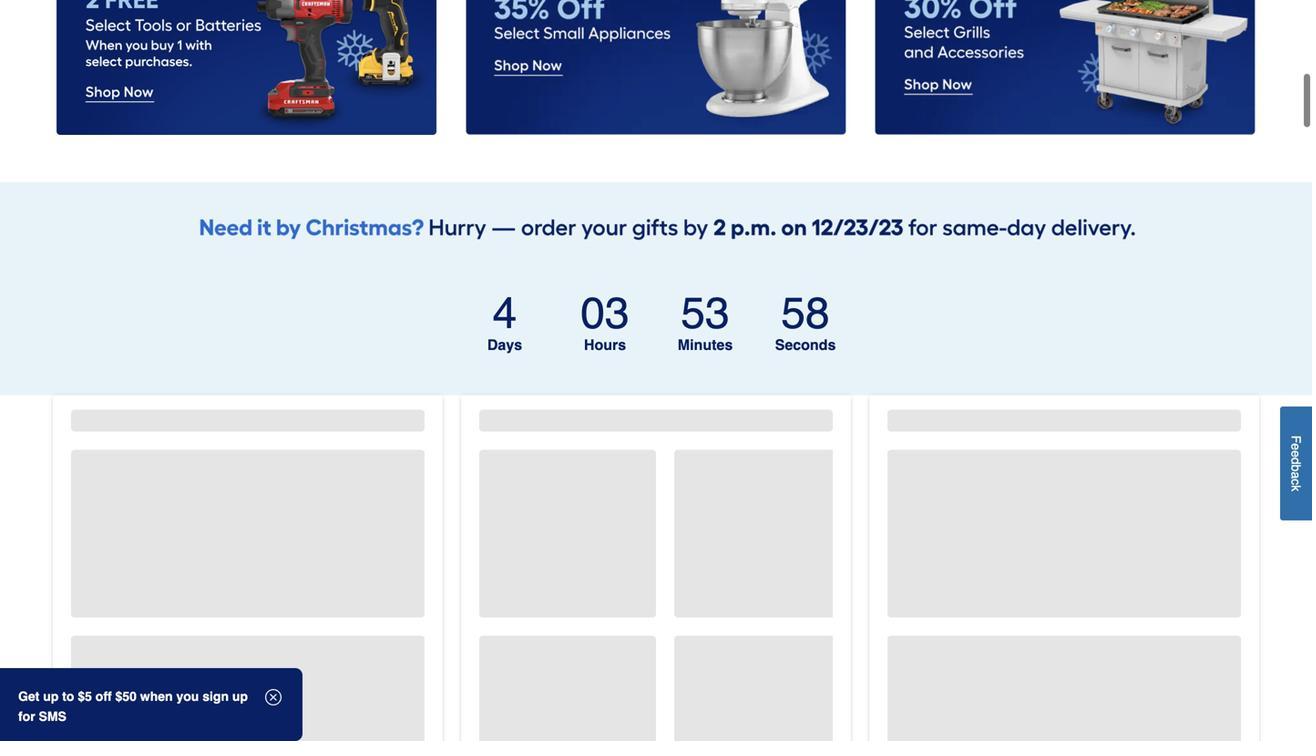 Task type: describe. For each thing, give the bounding box(es) containing it.
c
[[1290, 479, 1304, 485]]

you
[[176, 689, 199, 704]]

for
[[18, 709, 35, 724]]

d
[[1290, 457, 1304, 465]]

to
[[62, 689, 74, 704]]

get up to $5 off $50 when you sign up for sms
[[18, 689, 248, 724]]

hours
[[584, 336, 626, 353]]

off
[[96, 689, 112, 704]]

4 days
[[488, 288, 523, 353]]

2 up from the left
[[232, 689, 248, 704]]

a
[[1290, 472, 1304, 479]]

hurry — order your gifts by 2 p m on 12/23/23 for same-day delivery. image
[[53, 197, 1260, 242]]

f
[[1290, 435, 1304, 443]]

timer containing 4
[[452, 288, 861, 362]]

when
[[140, 689, 173, 704]]

minutes
[[678, 336, 733, 353]]

58
[[782, 288, 830, 338]]

days
[[488, 336, 523, 353]]

$5
[[78, 689, 92, 704]]

seconds
[[776, 336, 836, 353]]

b
[[1290, 465, 1304, 472]]

up to 35 percent off select small appliances. image
[[466, 0, 847, 135]]



Task type: locate. For each thing, give the bounding box(es) containing it.
k
[[1290, 485, 1304, 492]]

f e e d b a c k
[[1290, 435, 1304, 492]]

timer
[[452, 288, 861, 362]]

up
[[43, 689, 59, 704], [232, 689, 248, 704]]

4
[[493, 288, 517, 338]]

03 hours
[[581, 288, 630, 353]]

1 e from the top
[[1290, 443, 1304, 450]]

up to 30 percent off select grills and accessories. image
[[876, 0, 1256, 135]]

f e e d b a c k button
[[1281, 407, 1313, 520]]

up right sign
[[232, 689, 248, 704]]

e up d
[[1290, 443, 1304, 450]]

sign
[[203, 689, 229, 704]]

58 seconds
[[776, 288, 836, 353]]

0 horizontal spatial up
[[43, 689, 59, 704]]

03
[[581, 288, 630, 338]]

53 minutes
[[678, 288, 733, 353]]

sms
[[39, 709, 66, 724]]

$50
[[115, 689, 137, 704]]

up left to
[[43, 689, 59, 704]]

get
[[18, 689, 40, 704]]

e up b
[[1290, 450, 1304, 457]]

1 up from the left
[[43, 689, 59, 704]]

2 e from the top
[[1290, 450, 1304, 457]]

1 horizontal spatial up
[[232, 689, 248, 704]]

53
[[681, 288, 730, 338]]

get up to 2 free select tools or batteries when you buy 1 with select purchases. image
[[57, 0, 437, 135]]

e
[[1290, 443, 1304, 450], [1290, 450, 1304, 457]]



Task type: vqa. For each thing, say whether or not it's contained in the screenshot.
first up from left
yes



